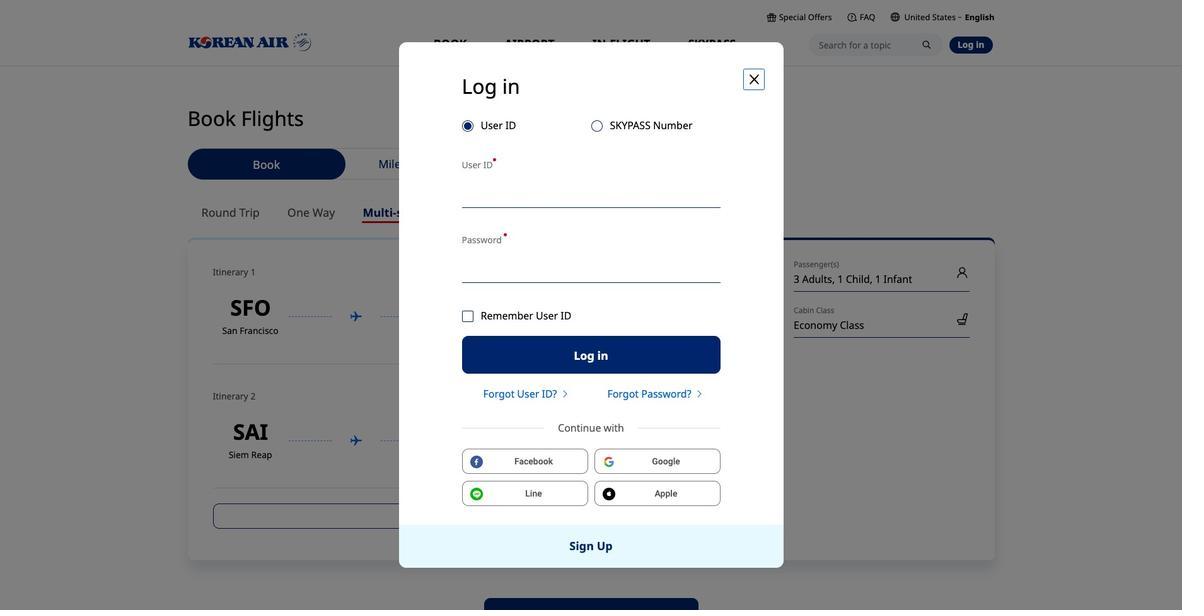 Task type: locate. For each thing, give the bounding box(es) containing it.
with
[[604, 421, 624, 435]]

line link
[[462, 481, 588, 506]]

multi-
[[363, 205, 397, 220]]

id?
[[542, 387, 557, 401]]

continue
[[558, 421, 601, 435]]

2 vertical spatial id
[[561, 309, 571, 323]]

search for a topic
[[819, 39, 891, 51]]

2 vertical spatial itinerary
[[483, 509, 523, 523]]

special offers
[[779, 11, 832, 23]]

1 vertical spatial log
[[574, 348, 595, 363]]

faq
[[860, 11, 876, 23]]

1 horizontal spatial siem
[[440, 325, 460, 337]]

mileage booking button
[[344, 149, 502, 179]]

reap down remember
[[462, 325, 483, 337]]

0 vertical spatial sai
[[444, 293, 479, 322]]

one way
[[287, 205, 335, 220]]

1 vertical spatial sai siem reap
[[226, 418, 272, 461]]

book for book flights
[[188, 105, 236, 132]]

user inside login type group
[[481, 119, 503, 133]]

user id inside login type group
[[481, 119, 516, 133]]

tab list
[[188, 148, 503, 180]]

1 up the sfo on the left
[[251, 266, 256, 278]]

0 horizontal spatial reap
[[251, 449, 272, 461]]

reap
[[462, 325, 483, 337], [251, 449, 272, 461]]

0 vertical spatial itinerary
[[213, 266, 248, 278]]

0 vertical spatial user id
[[481, 119, 516, 133]]

1 horizontal spatial id
[[505, 119, 516, 133]]

book
[[188, 105, 236, 132], [253, 157, 280, 172]]

sai
[[444, 293, 479, 322], [233, 418, 268, 447]]

add itinerary button
[[213, 504, 756, 529]]

sai down 2
[[233, 418, 268, 447]]

search for a topic button
[[809, 33, 943, 56]]

itinerary 1
[[213, 266, 256, 278]]

1 horizontal spatial in
[[597, 348, 608, 363]]

book down the flights
[[253, 157, 280, 172]]

0 vertical spatial in
[[502, 73, 520, 100]]

tab list containing mileage booking
[[188, 148, 503, 180]]

id up log in button
[[561, 309, 571, 323]]

booking
[[424, 156, 468, 172]]

mileage booking
[[378, 156, 468, 172]]

forgot for forgot password?
[[607, 387, 639, 401]]

itinerary 2
[[213, 390, 256, 402]]

0 horizontal spatial book
[[188, 105, 236, 132]]

log
[[462, 73, 497, 100], [574, 348, 595, 363]]

0 horizontal spatial forgot
[[483, 387, 515, 401]]

close
[[765, 73, 786, 85]]

1 horizontal spatial sai siem reap
[[437, 293, 483, 337]]

round
[[201, 205, 236, 220]]

0 vertical spatial book
[[188, 105, 236, 132]]

0 vertical spatial sai siem reap
[[437, 293, 483, 337]]

0 horizontal spatial log
[[462, 73, 497, 100]]

1 left child,
[[838, 272, 843, 286]]

1 horizontal spatial log
[[574, 348, 595, 363]]

mileage
[[378, 156, 421, 172]]

id down log in
[[505, 119, 516, 133]]

None password field
[[462, 253, 720, 283]]

reap down 2
[[251, 449, 272, 461]]

2 forgot from the left
[[607, 387, 639, 401]]

id right the booking
[[483, 159, 493, 171]]

sai left remember
[[444, 293, 479, 322]]

jan
[[614, 439, 632, 454]]

0 vertical spatial reap
[[462, 325, 483, 337]]

book inside book button
[[253, 157, 280, 172]]

1 horizontal spatial reap
[[462, 325, 483, 337]]

None text field
[[462, 178, 720, 208]]

skypass
[[610, 119, 651, 133]]

login type group
[[462, 118, 720, 138]]

itinerary down line link
[[483, 509, 523, 523]]

2 horizontal spatial id
[[561, 309, 571, 323]]

itinerary inside button
[[483, 509, 523, 523]]

1 horizontal spatial 1
[[838, 272, 843, 286]]

0 horizontal spatial sai
[[233, 418, 268, 447]]

1 vertical spatial siem
[[229, 449, 249, 461]]

user id
[[481, 119, 516, 133], [462, 159, 493, 171]]

0 horizontal spatial id
[[483, 159, 493, 171]]

1 vertical spatial reap
[[251, 449, 272, 461]]

english
[[965, 11, 995, 23]]

0 vertical spatial siem
[[440, 325, 460, 337]]

topic
[[871, 39, 891, 51]]

faq link
[[847, 9, 876, 25]]

1 horizontal spatial forgot
[[607, 387, 639, 401]]

united
[[905, 11, 930, 23]]

sign up
[[570, 539, 613, 554]]

itinerary left 2
[[213, 390, 248, 402]]

jan 25, 2024
[[614, 439, 680, 454]]

adults,
[[802, 272, 835, 286]]

0 horizontal spatial 1
[[251, 266, 256, 278]]

in
[[502, 73, 520, 100], [597, 348, 608, 363]]

skypass number
[[610, 119, 693, 133]]

sai siem reap
[[437, 293, 483, 337], [226, 418, 272, 461]]

economy class
[[794, 318, 864, 332]]

3
[[794, 272, 800, 286]]

0 horizontal spatial siem
[[229, 449, 249, 461]]

1 horizontal spatial book
[[253, 157, 280, 172]]

round trip
[[201, 205, 260, 220]]

a
[[864, 39, 869, 51]]

1 vertical spatial in
[[597, 348, 608, 363]]

1 vertical spatial itinerary
[[213, 390, 248, 402]]

1 right child,
[[875, 272, 881, 286]]

segments
[[397, 205, 452, 220]]

book left the flights
[[188, 105, 236, 132]]

economy class button
[[794, 300, 969, 338]]

itinerary up the sfo on the left
[[213, 266, 248, 278]]

id inside login type group
[[505, 119, 516, 133]]

continue with
[[558, 421, 624, 435]]

search
[[819, 39, 847, 51]]

0 vertical spatial id
[[505, 119, 516, 133]]

1 vertical spatial user id
[[462, 159, 493, 171]]

user
[[481, 119, 503, 133], [462, 159, 481, 171], [536, 309, 558, 323], [517, 387, 539, 401]]

1 vertical spatial id
[[483, 159, 493, 171]]

itinerary
[[213, 266, 248, 278], [213, 390, 248, 402], [483, 509, 523, 523]]

apple link
[[594, 481, 720, 506]]

up
[[597, 539, 613, 554]]

forgot left "id?"
[[483, 387, 515, 401]]

apple
[[655, 489, 677, 499]]

1 vertical spatial book
[[253, 157, 280, 172]]

1
[[251, 266, 256, 278], [838, 272, 843, 286], [875, 272, 881, 286]]

multi-segments
[[363, 205, 452, 220]]

sfo san francisco
[[220, 293, 279, 337]]

san
[[222, 325, 238, 337]]

25,
[[635, 439, 651, 454]]

1 forgot from the left
[[483, 387, 515, 401]]

special offers link
[[767, 9, 832, 25]]

forgot up with
[[607, 387, 639, 401]]



Task type: describe. For each thing, give the bounding box(es) containing it.
google link
[[594, 449, 720, 474]]

1 horizontal spatial sai
[[444, 293, 479, 322]]

forgot for forgot user id?
[[483, 387, 515, 401]]

korean air
[[290, 26, 339, 40]]

trip
[[239, 205, 260, 220]]

password
[[462, 234, 504, 246]]

sign
[[570, 539, 594, 554]]

flights
[[241, 105, 304, 132]]

sign up link
[[399, 525, 783, 568]]

korean air link
[[188, 25, 339, 59]]

password?
[[641, 387, 691, 401]]

itinerary for sai
[[213, 390, 248, 402]]

forgot password? link
[[607, 387, 704, 402]]

jan 25, 2024 button
[[596, 421, 697, 462]]

states
[[932, 11, 956, 23]]

mdw chicago
[[433, 418, 490, 461]]

way
[[313, 205, 335, 220]]

one
[[287, 205, 310, 220]]

none password field inside "log in" document
[[462, 253, 720, 283]]

google
[[652, 457, 680, 467]]

itinerary for sfo
[[213, 266, 248, 278]]

0 horizontal spatial in
[[502, 73, 520, 100]]

0 horizontal spatial sai siem reap
[[226, 418, 272, 461]]

chicago
[[445, 449, 478, 461]]

user inside remember user id log in
[[536, 309, 558, 323]]

2024
[[654, 439, 680, 454]]

number
[[653, 119, 693, 133]]

air
[[326, 26, 339, 40]]

book button
[[188, 149, 345, 180]]

line
[[525, 489, 542, 499]]

id inside remember user id log in
[[561, 309, 571, 323]]

0 vertical spatial log
[[462, 73, 497, 100]]

2
[[251, 390, 256, 402]]

in inside remember user id log in
[[597, 348, 608, 363]]

1 vertical spatial sai
[[233, 418, 268, 447]]

class
[[840, 318, 864, 332]]

2 horizontal spatial 1
[[875, 272, 881, 286]]

special
[[779, 11, 806, 23]]

add itinerary
[[458, 509, 523, 523]]

close button
[[743, 69, 786, 90]]

none text field inside "log in" document
[[462, 178, 720, 208]]

infant
[[884, 272, 912, 286]]

korean
[[290, 26, 324, 40]]

sfo
[[230, 293, 271, 322]]

forgot user id? link
[[483, 387, 570, 402]]

forgot password?
[[607, 387, 691, 401]]

united states
[[905, 11, 958, 23]]

add
[[461, 509, 480, 523]]

3 adults, 1 child, 1 infant button
[[794, 254, 969, 292]]

for
[[849, 39, 861, 51]]

log in document
[[399, 42, 786, 568]]

remember
[[481, 309, 533, 323]]

facebook
[[515, 457, 553, 467]]

child,
[[846, 272, 873, 286]]

3 adults, 1 child, 1 infant
[[794, 272, 912, 286]]

francisco
[[240, 325, 279, 337]]

economy
[[794, 318, 837, 332]]

book flights
[[188, 105, 304, 132]]

log in dialog
[[0, 0, 1182, 610]]

log in button
[[462, 336, 720, 374]]

mdw
[[433, 418, 490, 447]]

facebook link
[[462, 449, 588, 474]]

log in
[[462, 73, 520, 100]]

book for book
[[253, 157, 280, 172]]

log inside remember user id log in
[[574, 348, 595, 363]]

offers
[[808, 11, 832, 23]]

remember user id log in
[[481, 309, 608, 363]]

forgot user id?
[[483, 387, 557, 401]]



Task type: vqa. For each thing, say whether or not it's contained in the screenshot.
san on the bottom
yes



